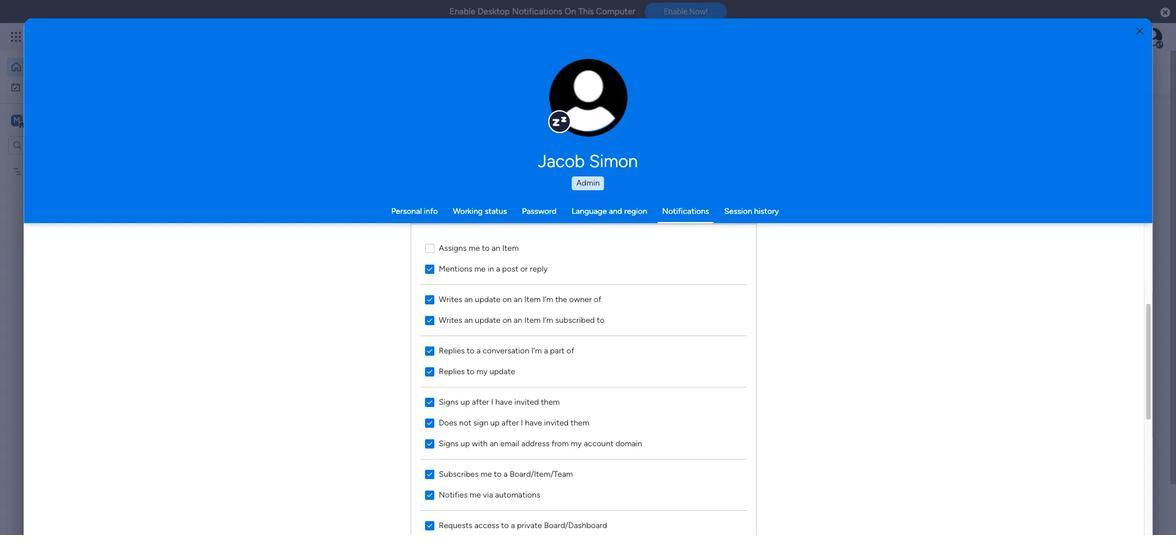 Task type: vqa. For each thing, say whether or not it's contained in the screenshot.
Working
yes



Task type: describe. For each thing, give the bounding box(es) containing it.
an up the writes an update on an item i'm subscribed to
[[514, 294, 522, 304]]

to up the notifies me via automations
[[494, 469, 502, 479]]

0 vertical spatial have
[[495, 397, 513, 407]]

0 horizontal spatial them
[[541, 397, 560, 407]]

an up replies to a conversation i'm a part of
[[464, 315, 473, 325]]

domain
[[616, 439, 642, 448]]

status
[[485, 206, 507, 216]]

notifies
[[439, 490, 468, 500]]

your
[[325, 395, 344, 406]]

requests
[[439, 521, 473, 530]]

region
[[624, 206, 647, 216]]

account
[[584, 439, 614, 448]]

1 horizontal spatial i
[[521, 418, 523, 428]]

my work button
[[7, 78, 124, 96]]

select product image
[[10, 31, 22, 43]]

Search in workspace field
[[24, 138, 96, 152]]

personal
[[391, 206, 422, 216]]

notifies me via automations
[[439, 490, 540, 500]]

sign
[[474, 418, 488, 428]]

0 horizontal spatial my
[[477, 367, 488, 376]]

notifications link
[[662, 206, 709, 216]]

jacob simon image
[[1144, 28, 1162, 46]]

1 horizontal spatial invited
[[544, 418, 569, 428]]

owner
[[569, 294, 592, 304]]

writes for writes an update on an item i'm subscribed to
[[439, 315, 462, 325]]

does not sign up after i have invited them
[[439, 418, 590, 428]]

item for the
[[524, 294, 541, 304]]

desktop
[[478, 6, 510, 17]]

enable for enable desktop notifications on this computer
[[449, 6, 475, 17]]

via
[[483, 490, 493, 500]]

my board list box
[[0, 159, 147, 337]]

a up replies to my update
[[477, 346, 481, 356]]

i'm for the
[[543, 294, 553, 304]]

0 vertical spatial after
[[472, 397, 489, 407]]

change profile picture button
[[549, 59, 628, 137]]

invite
[[300, 395, 323, 406]]

home button
[[7, 58, 124, 76]]

board
[[40, 166, 61, 176]]

collaborating
[[435, 395, 489, 406]]

access
[[475, 521, 499, 530]]

language and region
[[572, 206, 647, 216]]

password
[[522, 206, 557, 216]]

personal info
[[391, 206, 438, 216]]

workspace image
[[11, 114, 22, 127]]

workspace
[[49, 114, 95, 125]]

working status link
[[453, 206, 507, 216]]

work
[[38, 82, 56, 91]]

subscribes me to a board/item/team
[[439, 469, 573, 479]]

enable for enable now!
[[664, 7, 688, 16]]

writes for writes an update on an item i'm the owner of
[[439, 294, 462, 304]]

writes an update on an item i'm subscribed to
[[439, 315, 605, 325]]

0 vertical spatial and
[[609, 206, 622, 216]]

my for my work
[[25, 82, 36, 91]]

mentions
[[439, 264, 473, 274]]

to right 'subscribed'
[[597, 315, 605, 325]]

reply
[[530, 264, 548, 274]]

change
[[564, 104, 590, 113]]

my for my board
[[27, 166, 38, 176]]

region containing assigns me to an item
[[411, 224, 756, 535]]

me for assigns
[[469, 243, 480, 253]]

to up in
[[482, 243, 490, 253]]

me for subscribes
[[481, 469, 492, 479]]

jacob simon button
[[429, 151, 747, 172]]

jacob
[[538, 151, 585, 172]]

me for mentions
[[475, 264, 486, 274]]

admin
[[576, 178, 600, 188]]

history
[[754, 206, 779, 216]]

a for board/item/team
[[504, 469, 508, 479]]

language
[[572, 206, 607, 216]]

working
[[453, 206, 483, 216]]

close image
[[1136, 27, 1143, 35]]

email
[[500, 439, 519, 448]]

1 vertical spatial my
[[571, 439, 582, 448]]

change profile picture
[[564, 104, 613, 123]]

update for writes an update on an item i'm the owner of
[[475, 294, 501, 304]]

session history
[[724, 206, 779, 216]]

i'm for subscribed
[[543, 315, 553, 325]]

enable now!
[[664, 7, 708, 16]]

part
[[550, 346, 565, 356]]

0 horizontal spatial i
[[491, 397, 493, 407]]

this
[[578, 6, 594, 17]]

from
[[552, 439, 569, 448]]

m
[[13, 115, 20, 125]]

1 vertical spatial up
[[490, 418, 500, 428]]

main
[[27, 114, 47, 125]]

writes an update on an item i'm the owner of
[[439, 294, 602, 304]]

picture
[[577, 114, 600, 123]]

board/item/team
[[510, 469, 573, 479]]



Task type: locate. For each thing, give the bounding box(es) containing it.
0 horizontal spatial enable
[[449, 6, 475, 17]]

2 on from the top
[[503, 315, 512, 325]]

0 vertical spatial notifications
[[512, 6, 562, 17]]

info
[[424, 206, 438, 216]]

on
[[565, 6, 576, 17]]

1 vertical spatial have
[[525, 418, 542, 428]]

signs for signs up with an email address from my account domain
[[439, 439, 459, 448]]

of right owner
[[594, 294, 602, 304]]

have
[[495, 397, 513, 407], [525, 418, 542, 428]]

password link
[[522, 206, 557, 216]]

1 on from the top
[[503, 294, 512, 304]]

them
[[541, 397, 560, 407], [571, 418, 590, 428]]

to up collaborating
[[467, 367, 475, 376]]

me for notifies
[[470, 490, 481, 500]]

i'm left part
[[531, 346, 542, 356]]

item for subscribed
[[524, 315, 541, 325]]

have up does not sign up after i have invited them
[[495, 397, 513, 407]]

1 vertical spatial i
[[521, 418, 523, 428]]

me right assigns
[[469, 243, 480, 253]]

replies to my update
[[439, 367, 515, 376]]

my work
[[25, 82, 56, 91]]

to
[[482, 243, 490, 253], [597, 315, 605, 325], [467, 346, 475, 356], [467, 367, 475, 376], [494, 469, 502, 479], [501, 521, 509, 530]]

2 vertical spatial update
[[490, 367, 515, 376]]

1 vertical spatial them
[[571, 418, 590, 428]]

to right the access
[[501, 521, 509, 530]]

session history link
[[724, 206, 779, 216]]

a right in
[[496, 264, 500, 274]]

signs up with an email address from my account domain
[[439, 439, 642, 448]]

a for post
[[496, 264, 500, 274]]

replies to a conversation i'm a part of
[[439, 346, 574, 356]]

on down 'writes an update on an item i'm the owner of'
[[503, 315, 512, 325]]

signs up does
[[439, 397, 459, 407]]

after up sign
[[472, 397, 489, 407]]

1 horizontal spatial my
[[571, 439, 582, 448]]

an down 'writes an update on an item i'm the owner of'
[[514, 315, 522, 325]]

start
[[413, 395, 432, 406]]

main workspace
[[27, 114, 95, 125]]

jacob simon
[[538, 151, 638, 172]]

board/dashboard
[[544, 521, 607, 530]]

session
[[724, 206, 752, 216]]

invited up does not sign up after i have invited them
[[515, 397, 539, 407]]

1 vertical spatial replies
[[439, 367, 465, 376]]

assigns me to an item
[[439, 243, 519, 253]]

1 horizontal spatial after
[[502, 418, 519, 428]]

0 horizontal spatial and
[[395, 395, 411, 406]]

2 vertical spatial up
[[461, 439, 470, 448]]

1 writes from the top
[[439, 294, 462, 304]]

subscribes
[[439, 469, 479, 479]]

my
[[25, 82, 36, 91], [27, 166, 38, 176]]

0 vertical spatial them
[[541, 397, 560, 407]]

0 vertical spatial of
[[594, 294, 602, 304]]

up for after
[[461, 397, 470, 407]]

teammates
[[346, 395, 393, 406]]

i'm left the
[[543, 294, 553, 304]]

of right part
[[567, 346, 574, 356]]

them up does not sign up after i have invited them
[[541, 397, 560, 407]]

with
[[472, 439, 488, 448]]

me
[[469, 243, 480, 253], [475, 264, 486, 274], [481, 469, 492, 479], [470, 490, 481, 500]]

assigns
[[439, 243, 467, 253]]

my left work
[[25, 82, 36, 91]]

1 vertical spatial after
[[502, 418, 519, 428]]

not
[[459, 418, 472, 428]]

enable desktop notifications on this computer
[[449, 6, 635, 17]]

private
[[517, 521, 542, 530]]

2 writes from the top
[[439, 315, 462, 325]]

item down 'writes an update on an item i'm the owner of'
[[524, 315, 541, 325]]

region
[[411, 224, 756, 535]]

replies up collaborating
[[439, 367, 465, 376]]

0 vertical spatial my
[[477, 367, 488, 376]]

0 horizontal spatial invited
[[515, 397, 539, 407]]

up for with
[[461, 439, 470, 448]]

0 vertical spatial invited
[[515, 397, 539, 407]]

1 replies from the top
[[439, 346, 465, 356]]

0 horizontal spatial notifications
[[512, 6, 562, 17]]

workspace selection element
[[11, 113, 96, 128]]

and left start
[[395, 395, 411, 406]]

0 vertical spatial up
[[461, 397, 470, 407]]

replies for replies to my update
[[439, 367, 465, 376]]

1 vertical spatial invited
[[544, 418, 569, 428]]

my left board at the top of the page
[[27, 166, 38, 176]]

the
[[555, 294, 567, 304]]

or
[[521, 264, 528, 274]]

update up the conversation
[[475, 315, 501, 325]]

profile
[[592, 104, 613, 113]]

does
[[439, 418, 457, 428]]

1 vertical spatial writes
[[439, 315, 462, 325]]

1 horizontal spatial of
[[594, 294, 602, 304]]

and
[[609, 206, 622, 216], [395, 395, 411, 406]]

a left private
[[511, 521, 515, 530]]

1 vertical spatial signs
[[439, 439, 459, 448]]

home
[[27, 62, 49, 72]]

0 vertical spatial writes
[[439, 294, 462, 304]]

update down the conversation
[[490, 367, 515, 376]]

replies
[[439, 346, 465, 356], [439, 367, 465, 376]]

my board
[[27, 166, 61, 176]]

update down in
[[475, 294, 501, 304]]

my down the conversation
[[477, 367, 488, 376]]

replies up replies to my update
[[439, 346, 465, 356]]

invited up from
[[544, 418, 569, 428]]

simon
[[589, 151, 638, 172]]

item up the writes an update on an item i'm subscribed to
[[524, 294, 541, 304]]

enable
[[449, 6, 475, 17], [664, 7, 688, 16]]

i up does not sign up after i have invited them
[[491, 397, 493, 407]]

1 horizontal spatial enable
[[664, 7, 688, 16]]

enable inside enable now! button
[[664, 7, 688, 16]]

automations
[[495, 490, 540, 500]]

1 vertical spatial on
[[503, 315, 512, 325]]

on up the writes an update on an item i'm subscribed to
[[503, 294, 512, 304]]

2 replies from the top
[[439, 367, 465, 376]]

in
[[488, 264, 494, 274]]

0 vertical spatial replies
[[439, 346, 465, 356]]

up up not
[[461, 397, 470, 407]]

requests access to a private board/dashboard
[[439, 521, 607, 530]]

1 vertical spatial i'm
[[543, 315, 553, 325]]

replies for replies to a conversation i'm a part of
[[439, 346, 465, 356]]

1 horizontal spatial them
[[571, 418, 590, 428]]

update for writes an update on an item i'm subscribed to
[[475, 315, 501, 325]]

0 horizontal spatial of
[[567, 346, 574, 356]]

working status
[[453, 206, 507, 216]]

invite your teammates and start collaborating
[[300, 395, 489, 406]]

i up address
[[521, 418, 523, 428]]

me up via
[[481, 469, 492, 479]]

on
[[503, 294, 512, 304], [503, 315, 512, 325]]

1 vertical spatial my
[[27, 166, 38, 176]]

my right from
[[571, 439, 582, 448]]

a up automations
[[504, 469, 508, 479]]

an up mentions me in a post or reply
[[492, 243, 500, 253]]

post
[[502, 264, 519, 274]]

a
[[496, 264, 500, 274], [477, 346, 481, 356], [544, 346, 548, 356], [504, 469, 508, 479], [511, 521, 515, 530]]

update
[[475, 294, 501, 304], [475, 315, 501, 325], [490, 367, 515, 376]]

subscribed
[[555, 315, 595, 325]]

signs for signs up after i have invited them
[[439, 397, 459, 407]]

1 horizontal spatial notifications
[[662, 206, 709, 216]]

language and region link
[[572, 206, 647, 216]]

2 vertical spatial i'm
[[531, 346, 542, 356]]

an right with
[[490, 439, 498, 448]]

0 vertical spatial my
[[25, 82, 36, 91]]

0 horizontal spatial have
[[495, 397, 513, 407]]

up right sign
[[490, 418, 500, 428]]

1 horizontal spatial and
[[609, 206, 622, 216]]

1 vertical spatial of
[[567, 346, 574, 356]]

1 horizontal spatial have
[[525, 418, 542, 428]]

mentions me in a post or reply
[[439, 264, 548, 274]]

item up post
[[502, 243, 519, 253]]

notifications left on
[[512, 6, 562, 17]]

2 signs from the top
[[439, 439, 459, 448]]

conversation
[[483, 346, 530, 356]]

my inside list box
[[27, 166, 38, 176]]

after up the email
[[502, 418, 519, 428]]

0 vertical spatial item
[[502, 243, 519, 253]]

computer
[[596, 6, 635, 17]]

enable left desktop
[[449, 6, 475, 17]]

up left with
[[461, 439, 470, 448]]

to up replies to my update
[[467, 346, 475, 356]]

signs down does
[[439, 439, 459, 448]]

me left in
[[475, 264, 486, 274]]

enable left now!
[[664, 7, 688, 16]]

them up account
[[571, 418, 590, 428]]

0 vertical spatial i'm
[[543, 294, 553, 304]]

1 vertical spatial update
[[475, 315, 501, 325]]

1 signs from the top
[[439, 397, 459, 407]]

signs up after i have invited them
[[439, 397, 560, 407]]

address
[[521, 439, 550, 448]]

0 horizontal spatial after
[[472, 397, 489, 407]]

dapulse close image
[[1160, 7, 1170, 18]]

1 vertical spatial notifications
[[662, 206, 709, 216]]

on for subscribed
[[503, 315, 512, 325]]

invited
[[515, 397, 539, 407], [544, 418, 569, 428]]

1 vertical spatial item
[[524, 294, 541, 304]]

on for the
[[503, 294, 512, 304]]

writes
[[439, 294, 462, 304], [439, 315, 462, 325]]

a left part
[[544, 346, 548, 356]]

my inside button
[[25, 82, 36, 91]]

item
[[502, 243, 519, 253], [524, 294, 541, 304], [524, 315, 541, 325]]

notifications right region
[[662, 206, 709, 216]]

1 vertical spatial and
[[395, 395, 411, 406]]

me left via
[[470, 490, 481, 500]]

have up address
[[525, 418, 542, 428]]

0 vertical spatial i
[[491, 397, 493, 407]]

2 vertical spatial item
[[524, 315, 541, 325]]

i'm left 'subscribed'
[[543, 315, 553, 325]]

a for private
[[511, 521, 515, 530]]

after
[[472, 397, 489, 407], [502, 418, 519, 428]]

an down mentions
[[464, 294, 473, 304]]

of
[[594, 294, 602, 304], [567, 346, 574, 356]]

personal info link
[[391, 206, 438, 216]]

my
[[477, 367, 488, 376], [571, 439, 582, 448]]

0 vertical spatial on
[[503, 294, 512, 304]]

enable now! button
[[645, 3, 727, 20]]

now!
[[689, 7, 708, 16]]

0 vertical spatial update
[[475, 294, 501, 304]]

and left region
[[609, 206, 622, 216]]

0 vertical spatial signs
[[439, 397, 459, 407]]

option
[[0, 161, 147, 163]]



